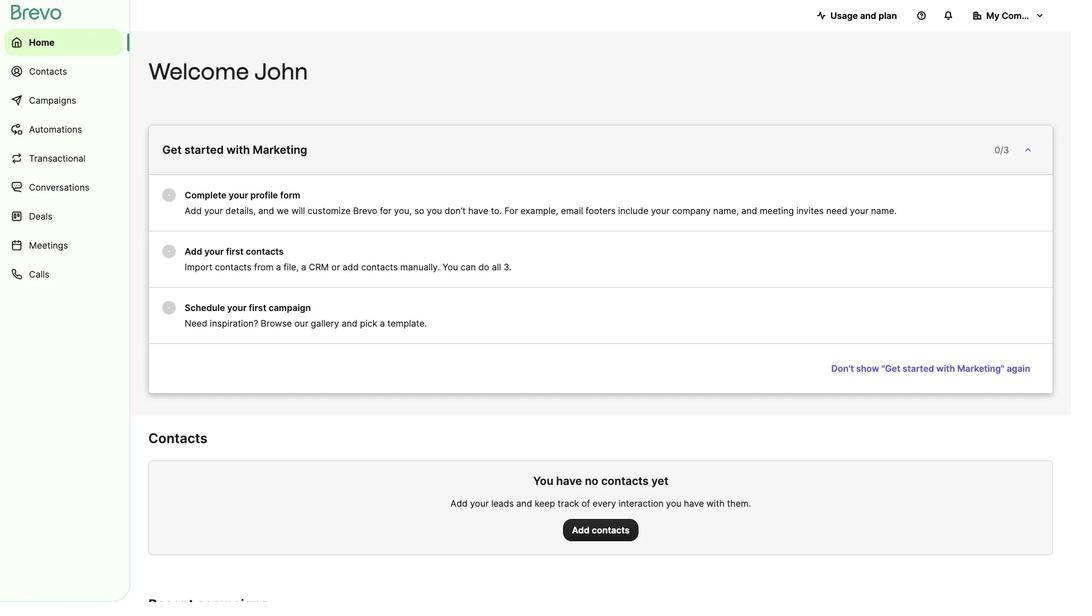 Task type: describe. For each thing, give the bounding box(es) containing it.
add for add contacts
[[572, 525, 590, 536]]

and inside 'schedule your first campaign need inspiration? browse our gallery and pick a template.'
[[342, 318, 358, 329]]

gallery
[[311, 318, 339, 329]]

you have no contacts yet
[[533, 475, 669, 488]]

and down profile
[[258, 205, 274, 216]]

show
[[856, 363, 880, 374]]

contacts left the from
[[215, 262, 252, 273]]

1 horizontal spatial you
[[533, 475, 554, 488]]

details,
[[225, 205, 256, 216]]

2 vertical spatial have
[[684, 498, 704, 509]]

deals link
[[4, 203, 123, 230]]

calls
[[29, 269, 49, 280]]

meetings link
[[4, 232, 123, 259]]

have inside complete your profile form add your details, and we will customize brevo for you, so you don't have to. for example, email footers include your company name, and meeting invites need your name.
[[468, 205, 489, 216]]

schedule your first campaign need inspiration? browse our gallery and pick a template.
[[185, 302, 427, 329]]

automations
[[29, 124, 82, 135]]

leads
[[491, 498, 514, 509]]

your inside 'schedule your first campaign need inspiration? browse our gallery and pick a template.'
[[227, 302, 247, 313]]

meetings
[[29, 240, 68, 251]]

contacts link
[[4, 58, 123, 85]]

name.
[[871, 205, 897, 216]]

need
[[827, 205, 848, 216]]

your inside add your first contacts import contacts from a file, a crm or add contacts manually. you can do all 3.
[[204, 246, 224, 257]]

conversations
[[29, 182, 89, 193]]

conversations link
[[4, 174, 123, 201]]

need
[[185, 318, 207, 329]]

footers
[[586, 205, 616, 216]]

my company button
[[964, 4, 1054, 27]]

get
[[162, 143, 182, 157]]

welcome
[[148, 58, 249, 85]]

1 horizontal spatial with
[[707, 498, 725, 509]]

crm
[[309, 262, 329, 273]]

complete
[[185, 190, 227, 201]]

my company
[[987, 10, 1043, 21]]

a inside 'schedule your first campaign need inspiration? browse our gallery and pick a template.'
[[380, 318, 385, 329]]

example,
[[521, 205, 559, 216]]

every
[[593, 498, 616, 509]]

we
[[277, 205, 289, 216]]

automations link
[[4, 116, 123, 143]]

first for contacts
[[226, 246, 244, 257]]

contacts inside contacts link
[[29, 66, 67, 77]]

customize
[[308, 205, 351, 216]]

schedule
[[185, 302, 225, 313]]

started inside don't show "get started with marketing" again button
[[903, 363, 934, 374]]

pick
[[360, 318, 377, 329]]

you inside complete your profile form add your details, and we will customize brevo for you, so you don't have to. for example, email footers include your company name, and meeting invites need your name.
[[427, 205, 442, 216]]

for
[[505, 205, 518, 216]]

of
[[582, 498, 590, 509]]

name,
[[713, 205, 739, 216]]

marketing"
[[958, 363, 1005, 374]]

john
[[254, 58, 308, 85]]

inspiration?
[[210, 318, 258, 329]]

0 / 3
[[995, 145, 1009, 155]]

marketing
[[253, 143, 307, 157]]

include
[[618, 205, 649, 216]]

template.
[[388, 318, 427, 329]]

will
[[292, 205, 305, 216]]

manually.
[[400, 262, 440, 273]]

my
[[987, 10, 1000, 21]]

add contacts button
[[563, 520, 639, 542]]

0
[[995, 145, 1001, 155]]

0 horizontal spatial a
[[276, 262, 281, 273]]

transactional link
[[4, 145, 123, 172]]

add for add your first contacts import contacts from a file, a crm or add contacts manually. you can do all 3.
[[185, 246, 202, 257]]

campaigns
[[29, 95, 76, 106]]

contacts up interaction
[[601, 475, 649, 488]]

add inside complete your profile form add your details, and we will customize brevo for you, so you don't have to. for example, email footers include your company name, and meeting invites need your name.
[[185, 205, 202, 216]]

calls link
[[4, 261, 123, 288]]

file,
[[284, 262, 299, 273]]

company
[[672, 205, 711, 216]]

complete your profile form add your details, and we will customize brevo for you, so you don't have to. for example, email footers include your company name, and meeting invites need your name.
[[185, 190, 897, 216]]

usage and plan
[[831, 10, 897, 21]]

1 horizontal spatial a
[[301, 262, 306, 273]]

get started with marketing
[[162, 143, 307, 157]]

don't show "get started with marketing" again button
[[823, 358, 1040, 380]]

don't
[[832, 363, 854, 374]]

company
[[1002, 10, 1043, 21]]

your right include in the right top of the page
[[651, 205, 670, 216]]

them.
[[727, 498, 751, 509]]

no
[[585, 475, 599, 488]]

keep
[[535, 498, 555, 509]]

your down complete at the top left of page
[[204, 205, 223, 216]]

add contacts
[[572, 525, 630, 536]]



Task type: vqa. For each thing, say whether or not it's contained in the screenshot.
Upgrade inside button
no



Task type: locate. For each thing, give the bounding box(es) containing it.
contacts
[[29, 66, 67, 77], [148, 430, 208, 447]]

contacts down every
[[592, 525, 630, 536]]

you inside add your first contacts import contacts from a file, a crm or add contacts manually. you can do all 3.
[[443, 262, 458, 273]]

add
[[185, 205, 202, 216], [185, 246, 202, 257], [451, 498, 468, 509], [572, 525, 590, 536]]

started right "get
[[903, 363, 934, 374]]

have left to.
[[468, 205, 489, 216]]

add for add your leads and keep track of every interaction you have with them.
[[451, 498, 468, 509]]

contacts
[[246, 246, 284, 257], [215, 262, 252, 273], [361, 262, 398, 273], [601, 475, 649, 488], [592, 525, 630, 536]]

campaigns link
[[4, 87, 123, 114]]

home link
[[4, 29, 123, 56]]

and inside button
[[860, 10, 877, 21]]

with inside don't show "get started with marketing" again button
[[937, 363, 955, 374]]

invites
[[797, 205, 824, 216]]

deals
[[29, 211, 52, 222]]

so
[[414, 205, 424, 216]]

and
[[860, 10, 877, 21], [258, 205, 274, 216], [742, 205, 757, 216], [342, 318, 358, 329], [516, 498, 532, 509]]

you,
[[394, 205, 412, 216]]

0 horizontal spatial you
[[443, 262, 458, 273]]

add your leads and keep track of every interaction you have with them.
[[451, 498, 751, 509]]

or
[[332, 262, 340, 273]]

"get
[[882, 363, 901, 374]]

do
[[479, 262, 489, 273]]

contacts inside add contacts button
[[592, 525, 630, 536]]

interaction
[[619, 498, 664, 509]]

have
[[468, 205, 489, 216], [556, 475, 582, 488], [684, 498, 704, 509]]

don't
[[445, 205, 466, 216]]

your left the 'leads'
[[470, 498, 489, 509]]

0 vertical spatial you
[[427, 205, 442, 216]]

don't show "get started with marketing" again
[[832, 363, 1031, 374]]

you left can
[[443, 262, 458, 273]]

usage
[[831, 10, 858, 21]]

transactional
[[29, 153, 86, 164]]

and left pick
[[342, 318, 358, 329]]

and left plan
[[860, 10, 877, 21]]

can
[[461, 262, 476, 273]]

track
[[558, 498, 579, 509]]

a
[[276, 262, 281, 273], [301, 262, 306, 273], [380, 318, 385, 329]]

started
[[184, 143, 224, 157], [903, 363, 934, 374]]

first up browse on the bottom of the page
[[249, 302, 266, 313]]

contacts right add on the left top of page
[[361, 262, 398, 273]]

a right pick
[[380, 318, 385, 329]]

profile
[[250, 190, 278, 201]]

have left 'them.'
[[684, 498, 704, 509]]

brevo
[[353, 205, 377, 216]]

add down complete at the top left of page
[[185, 205, 202, 216]]

3
[[1004, 145, 1009, 155]]

first inside add your first contacts import contacts from a file, a crm or add contacts manually. you can do all 3.
[[226, 246, 244, 257]]

form
[[280, 190, 300, 201]]

a left file, at the left of the page
[[276, 262, 281, 273]]

first
[[226, 246, 244, 257], [249, 302, 266, 313]]

for
[[380, 205, 392, 216]]

1 vertical spatial started
[[903, 363, 934, 374]]

yet
[[652, 475, 669, 488]]

and left keep
[[516, 498, 532, 509]]

first inside 'schedule your first campaign need inspiration? browse our gallery and pick a template.'
[[249, 302, 266, 313]]

1 vertical spatial have
[[556, 475, 582, 488]]

0 vertical spatial have
[[468, 205, 489, 216]]

meeting
[[760, 205, 794, 216]]

you
[[443, 262, 458, 273], [533, 475, 554, 488]]

/
[[1001, 145, 1004, 155]]

2 horizontal spatial with
[[937, 363, 955, 374]]

3.
[[504, 262, 512, 273]]

1 vertical spatial with
[[937, 363, 955, 374]]

your
[[229, 190, 248, 201], [204, 205, 223, 216], [651, 205, 670, 216], [850, 205, 869, 216], [204, 246, 224, 257], [227, 302, 247, 313], [470, 498, 489, 509]]

and right name,
[[742, 205, 757, 216]]

browse
[[261, 318, 292, 329]]

with
[[227, 143, 250, 157], [937, 363, 955, 374], [707, 498, 725, 509]]

0 horizontal spatial have
[[468, 205, 489, 216]]

your up the inspiration?
[[227, 302, 247, 313]]

0 horizontal spatial you
[[427, 205, 442, 216]]

your up details,
[[229, 190, 248, 201]]

1 vertical spatial contacts
[[148, 430, 208, 447]]

your up import
[[204, 246, 224, 257]]

our
[[295, 318, 308, 329]]

1 horizontal spatial you
[[666, 498, 682, 509]]

with left marketing" on the bottom right of the page
[[937, 363, 955, 374]]

2 horizontal spatial a
[[380, 318, 385, 329]]

1 horizontal spatial first
[[249, 302, 266, 313]]

contacts up the from
[[246, 246, 284, 257]]

add inside button
[[572, 525, 590, 536]]

1 vertical spatial first
[[249, 302, 266, 313]]

first for campaign
[[249, 302, 266, 313]]

0 horizontal spatial first
[[226, 246, 244, 257]]

a right file, at the left of the page
[[301, 262, 306, 273]]

add
[[343, 262, 359, 273]]

you up keep
[[533, 475, 554, 488]]

welcome john
[[148, 58, 308, 85]]

plan
[[879, 10, 897, 21]]

0 horizontal spatial started
[[184, 143, 224, 157]]

add down of in the right of the page
[[572, 525, 590, 536]]

you
[[427, 205, 442, 216], [666, 498, 682, 509]]

started right the get
[[184, 143, 224, 157]]

again
[[1007, 363, 1031, 374]]

your right the need
[[850, 205, 869, 216]]

2 vertical spatial with
[[707, 498, 725, 509]]

1 horizontal spatial started
[[903, 363, 934, 374]]

0 vertical spatial started
[[184, 143, 224, 157]]

1 vertical spatial you
[[533, 475, 554, 488]]

home
[[29, 37, 55, 48]]

1 vertical spatial you
[[666, 498, 682, 509]]

import
[[185, 262, 212, 273]]

campaign
[[269, 302, 311, 313]]

1 horizontal spatial have
[[556, 475, 582, 488]]

with left marketing
[[227, 143, 250, 157]]

all
[[492, 262, 501, 273]]

add left the 'leads'
[[451, 498, 468, 509]]

0 vertical spatial contacts
[[29, 66, 67, 77]]

usage and plan button
[[808, 4, 906, 27]]

you down yet
[[666, 498, 682, 509]]

0 horizontal spatial with
[[227, 143, 250, 157]]

first down details,
[[226, 246, 244, 257]]

0 vertical spatial with
[[227, 143, 250, 157]]

add up import
[[185, 246, 202, 257]]

0 vertical spatial first
[[226, 246, 244, 257]]

2 horizontal spatial have
[[684, 498, 704, 509]]

you right so
[[427, 205, 442, 216]]

0 horizontal spatial contacts
[[29, 66, 67, 77]]

add your first contacts import contacts from a file, a crm or add contacts manually. you can do all 3.
[[185, 246, 512, 273]]

add inside add your first contacts import contacts from a file, a crm or add contacts manually. you can do all 3.
[[185, 246, 202, 257]]

0 vertical spatial you
[[443, 262, 458, 273]]

have up track
[[556, 475, 582, 488]]

email
[[561, 205, 583, 216]]

with left 'them.'
[[707, 498, 725, 509]]

to.
[[491, 205, 502, 216]]

from
[[254, 262, 274, 273]]

1 horizontal spatial contacts
[[148, 430, 208, 447]]



